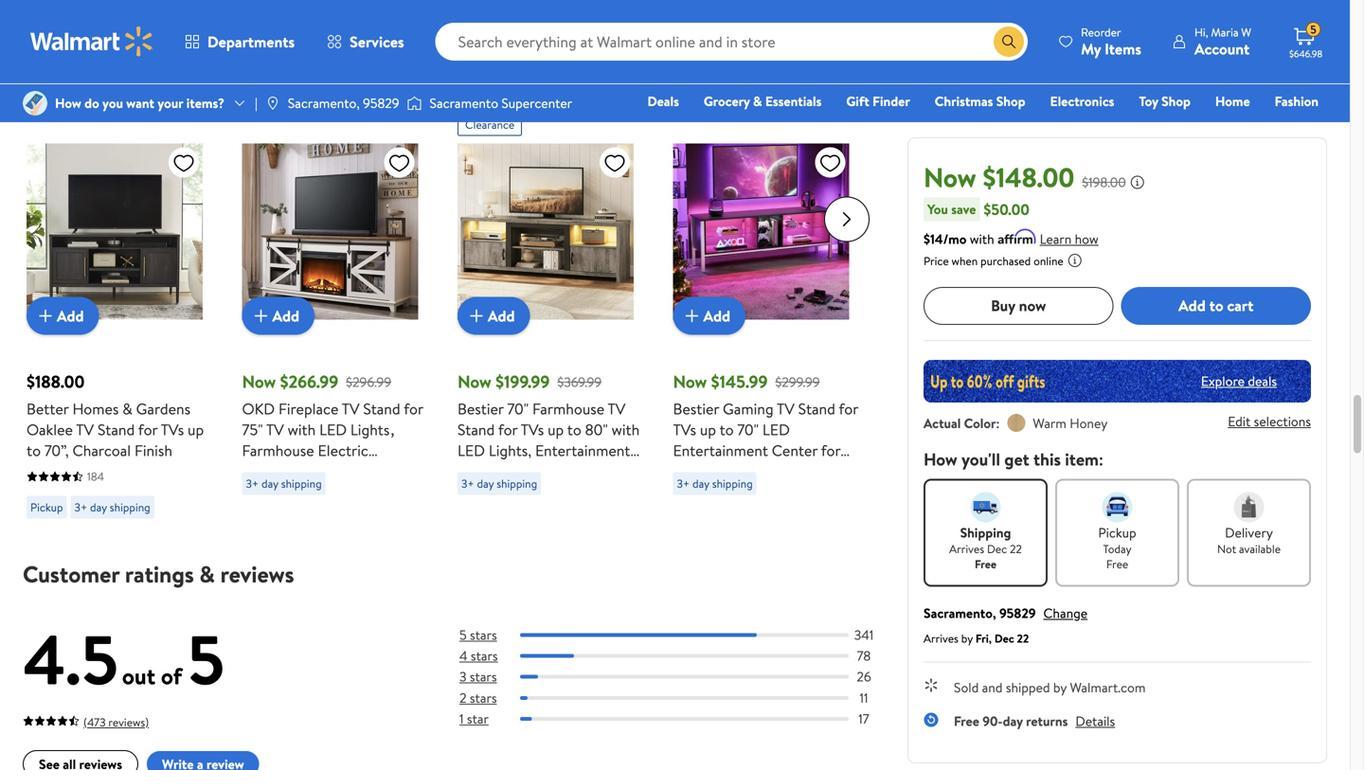 Task type: vqa. For each thing, say whether or not it's contained in the screenshot.
to inside Now $199.99 $369.99 Bestier 70" Farmhouse Tv Stand For Tvs Up To 80" With Led Lights, Entertainment Center With Cabinet & Open Shelves In Wash Grey
yes



Task type: locate. For each thing, give the bounding box(es) containing it.
gaming
[[723, 399, 774, 419]]

deals
[[1249, 372, 1278, 391]]

search icon image
[[1002, 34, 1017, 49]]

add for now $199.99
[[488, 305, 515, 326]]

center inside now $145.99 $299.99 bestier gaming tv stand for tvs up to 70" led entertainment center for ps4 in carbon fiber 3+ day shipping
[[772, 440, 818, 461]]

0 horizontal spatial pickup
[[30, 500, 63, 516]]

sacramento, 95829
[[288, 94, 400, 112]]

2 add to cart image from the left
[[465, 305, 488, 327]]

0 vertical spatial 22
[[1010, 541, 1023, 557]]

you right do
[[102, 94, 123, 112]]

 image left sacramento
[[407, 94, 422, 113]]

product group containing now $145.99
[[673, 106, 863, 527]]

dec
[[988, 541, 1008, 557], [995, 631, 1015, 647]]

stars right 4
[[471, 647, 498, 665]]

up left gaming
[[700, 419, 717, 440]]

add button for now $266.99
[[242, 297, 315, 335]]

stars right 2
[[470, 689, 497, 707]]

1 horizontal spatial 5
[[460, 626, 467, 645]]

 image left do
[[23, 91, 47, 116]]

1 vertical spatial gift
[[1017, 118, 1040, 137]]

sacramento,
[[288, 94, 360, 112], [924, 604, 997, 622]]

3 product group from the left
[[458, 106, 647, 527]]

deals link
[[639, 91, 688, 111]]

center right carbon
[[772, 440, 818, 461]]

2 up from the left
[[548, 419, 564, 440]]

2 add button from the left
[[242, 297, 315, 335]]

& right ratings
[[200, 559, 215, 591]]

shipping down lights,
[[497, 476, 538, 492]]

1 vertical spatial pickup
[[1099, 523, 1137, 542]]

add for now $266.99
[[273, 305, 300, 326]]

cart
[[1228, 295, 1254, 316]]

3+ right open
[[677, 476, 690, 492]]

christmas shop
[[935, 92, 1026, 110]]

farmhouse inside 'now $199.99 $369.99 bestier 70" farmhouse tv stand for tvs up to 80" with led lights, entertainment center with cabinet & open shelves in wash grey'
[[533, 399, 605, 419]]

entertainment
[[535, 440, 631, 461], [673, 440, 769, 461]]

80"
[[585, 419, 608, 440]]

1 vertical spatial farmhouse
[[242, 440, 314, 461]]

how down the actual
[[924, 448, 958, 471]]

up to sixty percent off deals. shop now. image
[[924, 360, 1312, 403]]

in right ps4 at bottom
[[703, 461, 715, 482]]

product group
[[27, 106, 216, 527], [242, 106, 431, 527], [458, 106, 647, 527], [673, 106, 863, 527]]

26
[[857, 668, 872, 686]]

shop right toy
[[1162, 92, 1191, 110]]

center inside 'now $199.99 $369.99 bestier 70" farmhouse tv stand for tvs up to 80" with led lights, entertainment center with cabinet & open shelves in wash grey'
[[458, 461, 504, 482]]

reorder
[[1082, 24, 1122, 40]]

22 right fri,
[[1018, 631, 1030, 647]]

buy now button
[[924, 287, 1114, 325]]

by inside sacramento, 95829 change arrives by fri, dec 22
[[962, 631, 973, 647]]

entertainment up 'grey'
[[535, 440, 631, 461]]

pickup for pickup
[[30, 500, 63, 516]]

day down 184
[[90, 500, 107, 516]]

gift inside fashion gift cards
[[1017, 118, 1040, 137]]

1 horizontal spatial 3+ day shipping
[[246, 476, 322, 492]]

bestier down $145.99
[[673, 399, 720, 419]]

1 shop from the left
[[997, 92, 1026, 110]]

intent image for delivery image
[[1235, 492, 1265, 522]]

free left 90-
[[954, 712, 980, 731]]

price when purchased online
[[924, 253, 1064, 269]]

shipped
[[1006, 678, 1051, 697]]

shipping right ps4 at bottom
[[712, 476, 753, 492]]

add up $199.99
[[488, 305, 515, 326]]

pickup down '70",'
[[30, 500, 63, 516]]

farmhouse down $369.99
[[533, 399, 605, 419]]

tvs for now
[[521, 419, 544, 440]]

led inside now $266.99 $296.99 okd fireplace tv stand for 75" tv with led lights， farmhouse electric fireplace fireplace with sliding barn door for living rooms, antique white
[[319, 419, 347, 440]]

tvs inside '$188.00 better homes & gardens oaklee tv stand for tvs up to 70", charcoal finish'
[[161, 419, 184, 440]]

gift left cards
[[1017, 118, 1040, 137]]

1 vertical spatial sacramento,
[[924, 604, 997, 622]]

stand up the shelves
[[458, 419, 495, 440]]

0 horizontal spatial shop
[[997, 92, 1026, 110]]

tvs right charcoal
[[161, 419, 184, 440]]

4
[[460, 647, 468, 665]]

now up you in the top right of the page
[[924, 159, 977, 196]]

 image for sacramento supercenter
[[407, 94, 422, 113]]

 image right |
[[265, 96, 280, 111]]

to
[[1210, 295, 1224, 316], [568, 419, 582, 440], [720, 419, 734, 440], [27, 440, 41, 461]]

95829 inside sacramento, 95829 change arrives by fri, dec 22
[[1000, 604, 1036, 622]]

tv right '70",'
[[76, 419, 94, 440]]

5 up 4
[[460, 626, 467, 645]]

with
[[970, 230, 995, 248], [288, 419, 316, 440], [612, 419, 640, 440], [370, 461, 398, 482], [507, 461, 535, 482]]

:
[[997, 414, 1000, 432]]

0 vertical spatial farmhouse
[[533, 399, 605, 419]]

bestier down $199.99
[[458, 399, 504, 419]]

better
[[27, 399, 69, 419]]

1 horizontal spatial add to cart image
[[465, 305, 488, 327]]

1 horizontal spatial gift
[[1017, 118, 1040, 137]]

stars right 3 in the bottom of the page
[[470, 668, 497, 686]]

warm honey
[[1033, 414, 1108, 432]]

up for $199.99
[[548, 419, 564, 440]]

2 shop from the left
[[1162, 92, 1191, 110]]

deals
[[648, 92, 680, 110]]

1 vertical spatial how
[[924, 448, 958, 471]]

grey
[[564, 482, 596, 503]]

3+ day shipping for $266.99
[[246, 476, 322, 492]]

1 horizontal spatial center
[[772, 440, 818, 461]]

& right homes
[[122, 399, 133, 419]]

up inside now $145.99 $299.99 bestier gaming tv stand for tvs up to 70" led entertainment center for ps4 in carbon fiber 3+ day shipping
[[700, 419, 717, 440]]

like
[[210, 67, 239, 93]]

how do you want your items?
[[55, 94, 225, 112]]

also
[[173, 67, 205, 93]]

progress bar for 341
[[520, 634, 849, 637]]

0 horizontal spatial how
[[55, 94, 81, 112]]

0 horizontal spatial center
[[458, 461, 504, 482]]

3+ day shipping up rooms,
[[246, 476, 322, 492]]

services button
[[311, 19, 420, 64]]

add button up $145.99
[[673, 297, 746, 335]]

2 entertainment from the left
[[673, 440, 769, 461]]

2 horizontal spatial tvs
[[673, 419, 697, 440]]

next slide for products you may also like list image
[[825, 197, 870, 242]]

add button up the $188.00
[[27, 297, 99, 335]]

center
[[772, 440, 818, 461], [458, 461, 504, 482]]

stand up 184
[[98, 419, 135, 440]]

now up okd
[[242, 370, 276, 394]]

my
[[1082, 38, 1102, 59]]

0 horizontal spatial 5
[[188, 612, 225, 707]]

sacramento, up fri,
[[924, 604, 997, 622]]

add to cart image
[[34, 305, 57, 327], [465, 305, 488, 327], [681, 305, 704, 327]]

0 vertical spatial how
[[55, 94, 81, 112]]

3+ day shipping down lights,
[[462, 476, 538, 492]]

0 horizontal spatial add to cart image
[[34, 305, 57, 327]]

up inside '$188.00 better homes & gardens oaklee tv stand for tvs up to 70", charcoal finish'
[[188, 419, 204, 440]]

to left cart
[[1210, 295, 1224, 316]]

$646.98
[[1290, 47, 1323, 60]]

1 horizontal spatial in
[[703, 461, 715, 482]]

stand inside now $145.99 $299.99 bestier gaming tv stand for tvs up to 70" led entertainment center for ps4 in carbon fiber 3+ day shipping
[[799, 399, 836, 419]]

by left fri,
[[962, 631, 973, 647]]

now inside now $266.99 $296.99 okd fireplace tv stand for 75" tv with led lights， farmhouse electric fireplace fireplace with sliding barn door for living rooms, antique white
[[242, 370, 276, 394]]

0 horizontal spatial 95829
[[363, 94, 400, 112]]

1 horizontal spatial shop
[[1162, 92, 1191, 110]]

0 vertical spatial 95829
[[363, 94, 400, 112]]

sacramento, inside sacramento, 95829 change arrives by fri, dec 22
[[924, 604, 997, 622]]

tv
[[342, 399, 360, 419], [608, 399, 626, 419], [777, 399, 795, 419], [76, 419, 94, 440], [266, 419, 284, 440]]

tvs
[[161, 419, 184, 440], [521, 419, 544, 440], [673, 419, 697, 440]]

of
[[161, 661, 182, 692]]

$188.00 better homes & gardens oaklee tv stand for tvs up to 70", charcoal finish
[[27, 370, 204, 461]]

add button up $199.99
[[458, 297, 530, 335]]

95829 down services
[[363, 94, 400, 112]]

shipping inside now $145.99 $299.99 bestier gaming tv stand for tvs up to 70" led entertainment center for ps4 in carbon fiber 3+ day shipping
[[712, 476, 753, 492]]

2 progress bar from the top
[[520, 655, 849, 658]]

free inside shipping arrives dec 22 free
[[975, 556, 997, 572]]

to inside button
[[1210, 295, 1224, 316]]

0 horizontal spatial entertainment
[[535, 440, 631, 461]]

door
[[323, 482, 357, 503]]

tvs inside 'now $199.99 $369.99 bestier 70" farmhouse tv stand for tvs up to 80" with led lights, entertainment center with cabinet & open shelves in wash grey'
[[521, 419, 544, 440]]

finder
[[873, 92, 911, 110]]

0 vertical spatial sacramento,
[[288, 94, 360, 112]]

4 product group from the left
[[673, 106, 863, 527]]

free down intent image for pickup
[[1107, 556, 1129, 572]]

2 horizontal spatial  image
[[407, 94, 422, 113]]

add up $145.99
[[704, 305, 731, 326]]

color
[[965, 414, 997, 432]]

delivery not available
[[1218, 523, 1281, 557]]

0 horizontal spatial led
[[319, 419, 347, 440]]

stand inside 'now $199.99 $369.99 bestier 70" farmhouse tv stand for tvs up to 80" with led lights, entertainment center with cabinet & open shelves in wash grey'
[[458, 419, 495, 440]]

1 horizontal spatial  image
[[265, 96, 280, 111]]

up right finish
[[188, 419, 204, 440]]

0 vertical spatial pickup
[[30, 500, 63, 516]]

1 horizontal spatial tvs
[[521, 419, 544, 440]]

add inside button
[[1179, 295, 1206, 316]]

ratings
[[125, 559, 194, 591]]

add button up $266.99
[[242, 297, 315, 335]]

1 horizontal spatial bestier
[[673, 399, 720, 419]]

1 vertical spatial dec
[[995, 631, 1015, 647]]

fireplace
[[279, 399, 339, 419], [242, 461, 302, 482], [306, 461, 366, 482]]

departments button
[[169, 19, 311, 64]]

3 add to cart image from the left
[[681, 305, 704, 327]]

1 horizontal spatial 95829
[[1000, 604, 1036, 622]]

3 add button from the left
[[458, 297, 530, 335]]

in inside 'now $199.99 $369.99 bestier 70" farmhouse tv stand for tvs up to 80" with led lights, entertainment center with cabinet & open shelves in wash grey'
[[511, 482, 522, 503]]

0 horizontal spatial by
[[962, 631, 973, 647]]

1 entertainment from the left
[[535, 440, 631, 461]]

0 horizontal spatial in
[[511, 482, 522, 503]]

charcoal
[[72, 440, 131, 461]]

3 up from the left
[[700, 419, 717, 440]]

1 horizontal spatial how
[[924, 448, 958, 471]]

2 product group from the left
[[242, 106, 431, 527]]

affirm image
[[999, 229, 1037, 244]]

2 horizontal spatial up
[[700, 419, 717, 440]]

tv up open
[[608, 399, 626, 419]]

you
[[928, 200, 949, 218]]

products
[[23, 67, 97, 93]]

1 horizontal spatial sacramento,
[[924, 604, 997, 622]]

2 horizontal spatial 3+ day shipping
[[462, 476, 538, 492]]

& right grocery
[[754, 92, 763, 110]]

bestier for $199.99
[[458, 399, 504, 419]]

explore deals
[[1202, 372, 1278, 391]]

dec right fri,
[[995, 631, 1015, 647]]

5 up $646.98
[[1311, 22, 1317, 38]]

selections
[[1255, 412, 1312, 431]]

(473
[[83, 715, 106, 731]]

progress bar for 26
[[520, 676, 849, 679]]

with up price when purchased online
[[970, 230, 995, 248]]

5 progress bar from the top
[[520, 717, 849, 721]]

stand inside now $266.99 $296.99 okd fireplace tv stand for 75" tv with led lights， farmhouse electric fireplace fireplace with sliding barn door for living rooms, antique white
[[363, 399, 401, 419]]

0 horizontal spatial farmhouse
[[242, 440, 314, 461]]

0 horizontal spatial 70"
[[508, 399, 529, 419]]

4 add button from the left
[[673, 297, 746, 335]]

70" down $199.99
[[508, 399, 529, 419]]

0 horizontal spatial up
[[188, 419, 204, 440]]

gift
[[847, 92, 870, 110], [1017, 118, 1040, 137]]

shop up gift cards link
[[997, 92, 1026, 110]]

okd
[[242, 399, 275, 419]]

electronics link
[[1042, 91, 1124, 111]]

bestier inside 'now $199.99 $369.99 bestier 70" farmhouse tv stand for tvs up to 80" with led lights, entertainment center with cabinet & open shelves in wash grey'
[[458, 399, 504, 419]]

70" inside 'now $199.99 $369.99 bestier 70" farmhouse tv stand for tvs up to 80" with led lights, entertainment center with cabinet & open shelves in wash grey'
[[508, 399, 529, 419]]

tv down $299.99
[[777, 399, 795, 419]]

farmhouse up sliding
[[242, 440, 314, 461]]

0 horizontal spatial tvs
[[161, 419, 184, 440]]

95829 for sacramento, 95829 change arrives by fri, dec 22
[[1000, 604, 1036, 622]]

bestier 70" farmhouse tv stand for tvs up to 80" with led lights, entertainment center with cabinet & open shelves in wash grey image
[[458, 144, 634, 320]]

purchased
[[981, 253, 1031, 269]]

day left carbon
[[693, 476, 710, 492]]

1 up from the left
[[188, 419, 204, 440]]

2
[[460, 689, 467, 707]]

one debit link
[[1166, 118, 1247, 138]]

departments
[[208, 31, 295, 52]]

tv inside now $145.99 $299.99 bestier gaming tv stand for tvs up to 70" led entertainment center for ps4 in carbon fiber 3+ day shipping
[[777, 399, 795, 419]]

arrives inside sacramento, 95829 change arrives by fri, dec 22
[[924, 631, 959, 647]]

tvs up ps4 at bottom
[[673, 419, 697, 440]]

tv down $296.99 on the left of page
[[342, 399, 360, 419]]

3 tvs from the left
[[673, 419, 697, 440]]

add up the $188.00
[[57, 305, 84, 326]]

stand down $296.99 on the left of page
[[363, 399, 401, 419]]

stars up the 4 stars
[[470, 626, 497, 645]]

0 vertical spatial dec
[[988, 541, 1008, 557]]

how you'll get this item:
[[924, 448, 1104, 471]]

how
[[1075, 230, 1099, 248]]

pickup
[[30, 500, 63, 516], [1099, 523, 1137, 542]]

2 horizontal spatial add to cart image
[[681, 305, 704, 327]]

5 for 5 stars
[[460, 626, 467, 645]]

electric
[[318, 440, 369, 461]]

0 horizontal spatial sacramento,
[[288, 94, 360, 112]]

2 tvs from the left
[[521, 419, 544, 440]]

day down lights,
[[477, 476, 494, 492]]

dec inside shipping arrives dec 22 free
[[988, 541, 1008, 557]]

3+ inside now $145.99 $299.99 bestier gaming tv stand for tvs up to 70" led entertainment center for ps4 in carbon fiber 3+ day shipping
[[677, 476, 690, 492]]

 image for sacramento, 95829
[[265, 96, 280, 111]]

add up $266.99
[[273, 305, 300, 326]]

(473 reviews)
[[83, 715, 149, 731]]

2 horizontal spatial 5
[[1311, 22, 1317, 38]]

3 progress bar from the top
[[520, 676, 849, 679]]

up for better
[[188, 419, 204, 440]]

pickup today free
[[1099, 523, 1137, 572]]

2 stars
[[460, 689, 497, 707]]

home
[[1216, 92, 1251, 110]]

1 horizontal spatial by
[[1054, 678, 1067, 697]]

add button for now $145.99
[[673, 297, 746, 335]]

now inside 'now $199.99 $369.99 bestier 70" farmhouse tv stand for tvs up to 80" with led lights, entertainment center with cabinet & open shelves in wash grey'
[[458, 370, 492, 394]]

1 horizontal spatial entertainment
[[673, 440, 769, 461]]

to left '70",'
[[27, 440, 41, 461]]

and
[[983, 678, 1003, 697]]

tv inside '$188.00 better homes & gardens oaklee tv stand for tvs up to 70", charcoal finish'
[[76, 419, 94, 440]]

w
[[1242, 24, 1252, 40]]

0 horizontal spatial  image
[[23, 91, 47, 116]]

progress bar
[[520, 634, 849, 637], [520, 655, 849, 658], [520, 676, 849, 679], [520, 696, 849, 700], [520, 717, 849, 721]]

3+ day shipping down 184
[[74, 500, 150, 516]]

& left open
[[594, 461, 604, 482]]

22
[[1010, 541, 1023, 557], [1018, 631, 1030, 647]]

add to favorites list, okd fireplace tv stand for 75" tv with led lights， farmhouse electric fireplace fireplace with sliding barn door for living rooms, antique white image
[[388, 151, 411, 175]]

shipping
[[281, 476, 322, 492], [497, 476, 538, 492], [712, 476, 753, 492], [110, 500, 150, 516]]

stars for 3 stars
[[470, 668, 497, 686]]

arrives down intent image for shipping in the right of the page
[[950, 541, 985, 557]]

led left lights,
[[458, 440, 485, 461]]

how left do
[[55, 94, 81, 112]]

sacramento, right |
[[288, 94, 360, 112]]

led
[[319, 419, 347, 440], [763, 419, 790, 440], [458, 440, 485, 461]]

up inside 'now $199.99 $369.99 bestier 70" farmhouse tv stand for tvs up to 80" with led lights, entertainment center with cabinet & open shelves in wash grey'
[[548, 419, 564, 440]]

lights,
[[489, 440, 532, 461]]

fireplace up rooms,
[[242, 461, 302, 482]]

0 vertical spatial gift
[[847, 92, 870, 110]]

0 vertical spatial arrives
[[950, 541, 985, 557]]

3+ up rooms,
[[246, 476, 259, 492]]

led up fiber
[[763, 419, 790, 440]]

$369.99
[[558, 373, 602, 391]]

1 vertical spatial 95829
[[1000, 604, 1036, 622]]

1 vertical spatial arrives
[[924, 631, 959, 647]]

17
[[859, 710, 870, 728]]

tvs inside now $145.99 $299.99 bestier gaming tv stand for tvs up to 70" led entertainment center for ps4 in carbon fiber 3+ day shipping
[[673, 419, 697, 440]]

free down shipping
[[975, 556, 997, 572]]

1 vertical spatial 22
[[1018, 631, 1030, 647]]

 image
[[23, 91, 47, 116], [407, 94, 422, 113], [265, 96, 280, 111]]

& inside '$188.00 better homes & gardens oaklee tv stand for tvs up to 70", charcoal finish'
[[122, 399, 133, 419]]

bestier for $145.99
[[673, 399, 720, 419]]

add button for now $199.99
[[458, 297, 530, 335]]

Search search field
[[436, 23, 1028, 61]]

customer
[[23, 559, 120, 591]]

bestier
[[458, 399, 504, 419], [673, 399, 720, 419]]

for
[[404, 399, 423, 419], [839, 399, 859, 419], [138, 419, 158, 440], [498, 419, 518, 440], [822, 440, 841, 461], [360, 482, 380, 503]]

0 vertical spatial by
[[962, 631, 973, 647]]

sacramento, for sacramento, 95829 change arrives by fri, dec 22
[[924, 604, 997, 622]]

1 progress bar from the top
[[520, 634, 849, 637]]

led left lights，
[[319, 419, 347, 440]]

account
[[1195, 38, 1250, 59]]

0 horizontal spatial bestier
[[458, 399, 504, 419]]

center left wash
[[458, 461, 504, 482]]

1 horizontal spatial farmhouse
[[533, 399, 605, 419]]

to up carbon
[[720, 419, 734, 440]]

now inside now $145.99 $299.99 bestier gaming tv stand for tvs up to 70" led entertainment center for ps4 in carbon fiber 3+ day shipping
[[673, 370, 707, 394]]

product group containing now $199.99
[[458, 106, 647, 527]]

now left $199.99
[[458, 370, 492, 394]]

5 right of
[[188, 612, 225, 707]]

by
[[962, 631, 973, 647], [1054, 678, 1067, 697]]

1 horizontal spatial up
[[548, 419, 564, 440]]

1 product group from the left
[[27, 106, 216, 527]]

walmart image
[[30, 27, 154, 57]]

dec down intent image for shipping in the right of the page
[[988, 541, 1008, 557]]

add for now $145.99
[[704, 305, 731, 326]]

$299.99
[[776, 373, 820, 391]]

arrives left fri,
[[924, 631, 959, 647]]

4 progress bar from the top
[[520, 696, 849, 700]]

bestier inside now $145.99 $299.99 bestier gaming tv stand for tvs up to 70" led entertainment center for ps4 in carbon fiber 3+ day shipping
[[673, 399, 720, 419]]

1 add button from the left
[[27, 297, 99, 335]]

2 horizontal spatial led
[[763, 419, 790, 440]]

70" inside now $145.99 $299.99 bestier gaming tv stand for tvs up to 70" led entertainment center for ps4 in carbon fiber 3+ day shipping
[[738, 419, 759, 440]]

actual
[[924, 414, 961, 432]]

tvs down $199.99
[[521, 419, 544, 440]]

in left wash
[[511, 482, 522, 503]]

entertainment inside now $145.99 $299.99 bestier gaming tv stand for tvs up to 70" led entertainment center for ps4 in carbon fiber 3+ day shipping
[[673, 440, 769, 461]]

95829 left 'change' on the right bottom of page
[[1000, 604, 1036, 622]]

items
[[1105, 38, 1142, 59]]

1 horizontal spatial 70"
[[738, 419, 759, 440]]

now for now $145.99 $299.99 bestier gaming tv stand for tvs up to 70" led entertainment center for ps4 in carbon fiber 3+ day shipping
[[673, 370, 707, 394]]

1 bestier from the left
[[458, 399, 504, 419]]

now left $145.99
[[673, 370, 707, 394]]

shipping down finish
[[110, 500, 150, 516]]

stars for 2 stars
[[470, 689, 497, 707]]

progress bar for 17
[[520, 717, 849, 721]]

bestier gaming tv stand for tvs up to 70" led entertainment center for ps4 in carbon fiber image
[[673, 144, 850, 320]]

1 tvs from the left
[[161, 419, 184, 440]]

now $199.99 $369.99 bestier 70" farmhouse tv stand for tvs up to 80" with led lights, entertainment center with cabinet & open shelves in wash grey
[[458, 370, 645, 503]]

1 horizontal spatial pickup
[[1099, 523, 1137, 542]]

1 horizontal spatial led
[[458, 440, 485, 461]]

want
[[126, 94, 154, 112]]

2 bestier from the left
[[673, 399, 720, 419]]

to left '80"'
[[568, 419, 582, 440]]

up left '80"'
[[548, 419, 564, 440]]

add left cart
[[1179, 295, 1206, 316]]



Task type: describe. For each thing, give the bounding box(es) containing it.
78
[[857, 647, 871, 665]]

product group containing now $266.99
[[242, 106, 431, 527]]

cards
[[1043, 118, 1076, 137]]

$266.99
[[280, 370, 339, 394]]

fashion gift cards
[[1017, 92, 1319, 137]]

add to favorites list, bestier gaming tv stand for tvs up to 70" led entertainment center for ps4 in carbon fiber image
[[819, 151, 842, 175]]

to inside 'now $199.99 $369.99 bestier 70" farmhouse tv stand for tvs up to 80" with led lights, entertainment center with cabinet & open shelves in wash grey'
[[568, 419, 582, 440]]

better homes & gardens oaklee tv stand for tvs up to 70", charcoal finish image
[[27, 144, 203, 320]]

(473 reviews) link
[[23, 711, 149, 732]]

you up how do you want your items?
[[101, 67, 131, 93]]

22 inside sacramento, 95829 change arrives by fri, dec 22
[[1018, 631, 1030, 647]]

explore
[[1202, 372, 1245, 391]]

$188.00
[[27, 370, 85, 394]]

add to cart image for now $199.99
[[465, 305, 488, 327]]

do
[[85, 94, 99, 112]]

tv inside 'now $199.99 $369.99 bestier 70" farmhouse tv stand for tvs up to 80" with led lights, entertainment center with cabinet & open shelves in wash grey'
[[608, 399, 626, 419]]

supercenter
[[502, 94, 573, 112]]

 image for how do you want your items?
[[23, 91, 47, 116]]

item:
[[1066, 448, 1104, 471]]

stand inside '$188.00 better homes & gardens oaklee tv stand for tvs up to 70", charcoal finish'
[[98, 419, 135, 440]]

learn how
[[1040, 230, 1099, 248]]

70",
[[44, 440, 69, 461]]

for inside 'now $199.99 $369.99 bestier 70" farmhouse tv stand for tvs up to 80" with led lights, entertainment center with cabinet & open shelves in wash grey'
[[498, 419, 518, 440]]

get
[[1005, 448, 1030, 471]]

now
[[1020, 295, 1047, 316]]

arrives inside shipping arrives dec 22 free
[[950, 541, 985, 557]]

reviews
[[220, 559, 294, 591]]

hi, maria w account
[[1195, 24, 1252, 59]]

when
[[952, 253, 978, 269]]

add to favorites list, better homes & gardens oaklee tv stand for tvs up to 70", charcoal finish image
[[173, 151, 195, 175]]

11
[[860, 689, 869, 707]]

stars for 4 stars
[[471, 647, 498, 665]]

finish
[[135, 440, 172, 461]]

you save $50.00
[[928, 199, 1030, 220]]

edit
[[1229, 412, 1251, 431]]

your
[[158, 94, 183, 112]]

add to cart image for now $145.99
[[681, 305, 704, 327]]

now for now $148.00
[[924, 159, 977, 196]]

essentials
[[766, 92, 822, 110]]

add to favorites list, bestier 70" farmhouse tv stand for tvs up to 80" with led lights, entertainment center with cabinet & open shelves in wash grey image
[[604, 151, 627, 175]]

184
[[87, 469, 104, 485]]

fireplace up antique
[[306, 461, 366, 482]]

3+ right living
[[462, 476, 475, 492]]

0 horizontal spatial 3+ day shipping
[[74, 500, 150, 516]]

sacramento
[[430, 94, 499, 112]]

sacramento, for sacramento, 95829
[[288, 94, 360, 112]]

progress bar for 11
[[520, 696, 849, 700]]

rooms,
[[242, 503, 291, 524]]

explore deals link
[[1194, 364, 1285, 398]]

online
[[1034, 253, 1064, 269]]

22 inside shipping arrives dec 22 free
[[1010, 541, 1023, 557]]

walmart.com
[[1071, 678, 1146, 697]]

maria
[[1212, 24, 1239, 40]]

gift finder link
[[838, 91, 919, 111]]

sliding
[[242, 482, 286, 503]]

led inside now $145.99 $299.99 bestier gaming tv stand for tvs up to 70" led entertainment center for ps4 in carbon fiber 3+ day shipping
[[763, 419, 790, 440]]

progress bar for 78
[[520, 655, 849, 658]]

& inside 'now $199.99 $369.99 bestier 70" farmhouse tv stand for tvs up to 80" with led lights, entertainment center with cabinet & open shelves in wash grey'
[[594, 461, 604, 482]]

buy now
[[992, 295, 1047, 316]]

1
[[460, 710, 464, 728]]

capitalone image
[[99, 0, 176, 34]]

& inside grocery & essentials link
[[754, 92, 763, 110]]

change button
[[1044, 604, 1088, 622]]

free inside pickup today free
[[1107, 556, 1129, 572]]

fashion link
[[1267, 91, 1328, 111]]

add to cart image
[[250, 305, 273, 327]]

okd fireplace tv stand for 75" tv with led lights， farmhouse electric fireplace fireplace with sliding barn door for living rooms, antique white image
[[242, 144, 418, 320]]

ps4
[[673, 461, 700, 482]]

clearance
[[465, 117, 515, 133]]

walmart+ link
[[1254, 118, 1328, 138]]

to inside now $145.99 $299.99 bestier gaming tv stand for tvs up to 70" led entertainment center for ps4 in carbon fiber 3+ day shipping
[[720, 419, 734, 440]]

0 horizontal spatial gift
[[847, 92, 870, 110]]

sponsored
[[833, 75, 885, 91]]

day inside now $145.99 $299.99 bestier gaming tv stand for tvs up to 70" led entertainment center for ps4 in carbon fiber 3+ day shipping
[[693, 476, 710, 492]]

shipping up antique
[[281, 476, 322, 492]]

change
[[1044, 604, 1088, 622]]

pickup for pickup today free
[[1099, 523, 1137, 542]]

with right '80"'
[[612, 419, 640, 440]]

1 vertical spatial by
[[1054, 678, 1067, 697]]

out
[[122, 661, 156, 692]]

1 add to cart image from the left
[[34, 305, 57, 327]]

stars for 5 stars
[[470, 626, 497, 645]]

3
[[460, 668, 467, 686]]

fiber
[[771, 461, 805, 482]]

sold and shipped by walmart.com
[[954, 678, 1146, 697]]

3+ down 184
[[74, 500, 87, 516]]

now for now $266.99 $296.99 okd fireplace tv stand for 75" tv with led lights， farmhouse electric fireplace fireplace with sliding barn door for living rooms, antique white
[[242, 370, 276, 394]]

services
[[350, 31, 404, 52]]

electronics
[[1051, 92, 1115, 110]]

farmhouse inside now $266.99 $296.99 okd fireplace tv stand for 75" tv with led lights， farmhouse electric fireplace fireplace with sliding barn door for living rooms, antique white
[[242, 440, 314, 461]]

$148.00
[[983, 159, 1075, 196]]

with left cabinet
[[507, 461, 535, 482]]

christmas shop link
[[927, 91, 1035, 111]]

1 star
[[460, 710, 489, 728]]

may
[[135, 67, 169, 93]]

shipping arrives dec 22 free
[[950, 523, 1023, 572]]

for inside '$188.00 better homes & gardens oaklee tv stand for tvs up to 70", charcoal finish'
[[138, 419, 158, 440]]

registry link
[[1093, 118, 1158, 138]]

with down lights，
[[370, 461, 398, 482]]

how for how do you want your items?
[[55, 94, 81, 112]]

dec inside sacramento, 95829 change arrives by fri, dec 22
[[995, 631, 1015, 647]]

antique
[[295, 503, 346, 524]]

save
[[952, 200, 977, 218]]

day up rooms,
[[262, 476, 278, 492]]

today
[[1104, 541, 1132, 557]]

day left returns on the right bottom of page
[[1003, 712, 1023, 731]]

in inside now $145.99 $299.99 bestier gaming tv stand for tvs up to 70" led entertainment center for ps4 in carbon fiber 3+ day shipping
[[703, 461, 715, 482]]

home link
[[1207, 91, 1259, 111]]

legal information image
[[1068, 253, 1083, 268]]

sold
[[954, 678, 979, 697]]

tvs for $188.00
[[161, 419, 184, 440]]

90-
[[983, 712, 1003, 731]]

you'll
[[962, 448, 1001, 471]]

honey
[[1070, 414, 1108, 432]]

christmas
[[935, 92, 994, 110]]

$198.00
[[1083, 173, 1127, 191]]

with left electric at the left bottom of page
[[288, 419, 316, 440]]

add to cart button
[[1122, 287, 1312, 325]]

delivery
[[1226, 523, 1274, 542]]

75"
[[242, 419, 263, 440]]

4.5 out of 5
[[23, 612, 225, 707]]

$14/mo with
[[924, 230, 995, 248]]

shop for christmas shop
[[997, 92, 1026, 110]]

learn more about strikethrough prices image
[[1131, 175, 1146, 190]]

shipping
[[961, 523, 1012, 542]]

$296.99
[[346, 373, 392, 391]]

shop for toy shop
[[1162, 92, 1191, 110]]

|
[[255, 94, 258, 112]]

grocery & essentials
[[704, 92, 822, 110]]

intent image for pickup image
[[1103, 492, 1133, 522]]

now $145.99 $299.99 bestier gaming tv stand for tvs up to 70" led entertainment center for ps4 in carbon fiber 3+ day shipping
[[673, 370, 859, 492]]

5 for 5
[[1311, 22, 1317, 38]]

product group containing $188.00
[[27, 106, 216, 527]]

cabinet
[[539, 461, 591, 482]]

edit selections button
[[1229, 412, 1312, 431]]

fireplace down $266.99
[[279, 399, 339, 419]]

now for now $199.99 $369.99 bestier 70" farmhouse tv stand for tvs up to 80" with led lights, entertainment center with cabinet & open shelves in wash grey
[[458, 370, 492, 394]]

actual color :
[[924, 414, 1000, 432]]

$145.99
[[711, 370, 768, 394]]

led inside 'now $199.99 $369.99 bestier 70" farmhouse tv stand for tvs up to 80" with led lights, entertainment center with cabinet & open shelves in wash grey'
[[458, 440, 485, 461]]

reorder my items
[[1082, 24, 1142, 59]]

open
[[608, 461, 645, 482]]

products you may also like
[[23, 67, 239, 93]]

95829 for sacramento, 95829
[[363, 94, 400, 112]]

gift finder
[[847, 92, 911, 110]]

to inside '$188.00 better homes & gardens oaklee tv stand for tvs up to 70", charcoal finish'
[[27, 440, 41, 461]]

entertainment inside 'now $199.99 $369.99 bestier 70" farmhouse tv stand for tvs up to 80" with led lights, entertainment center with cabinet & open shelves in wash grey'
[[535, 440, 631, 461]]

Walmart Site-Wide search field
[[436, 23, 1028, 61]]

wash
[[526, 482, 560, 503]]

how for how you'll get this item:
[[924, 448, 958, 471]]

toy
[[1140, 92, 1159, 110]]

oaklee
[[27, 419, 73, 440]]

add to cart
[[1179, 295, 1254, 316]]

lights，
[[351, 419, 405, 440]]

tv right the 75"
[[266, 419, 284, 440]]

3+ day shipping for $199.99
[[462, 476, 538, 492]]

intent image for shipping image
[[971, 492, 1001, 522]]



